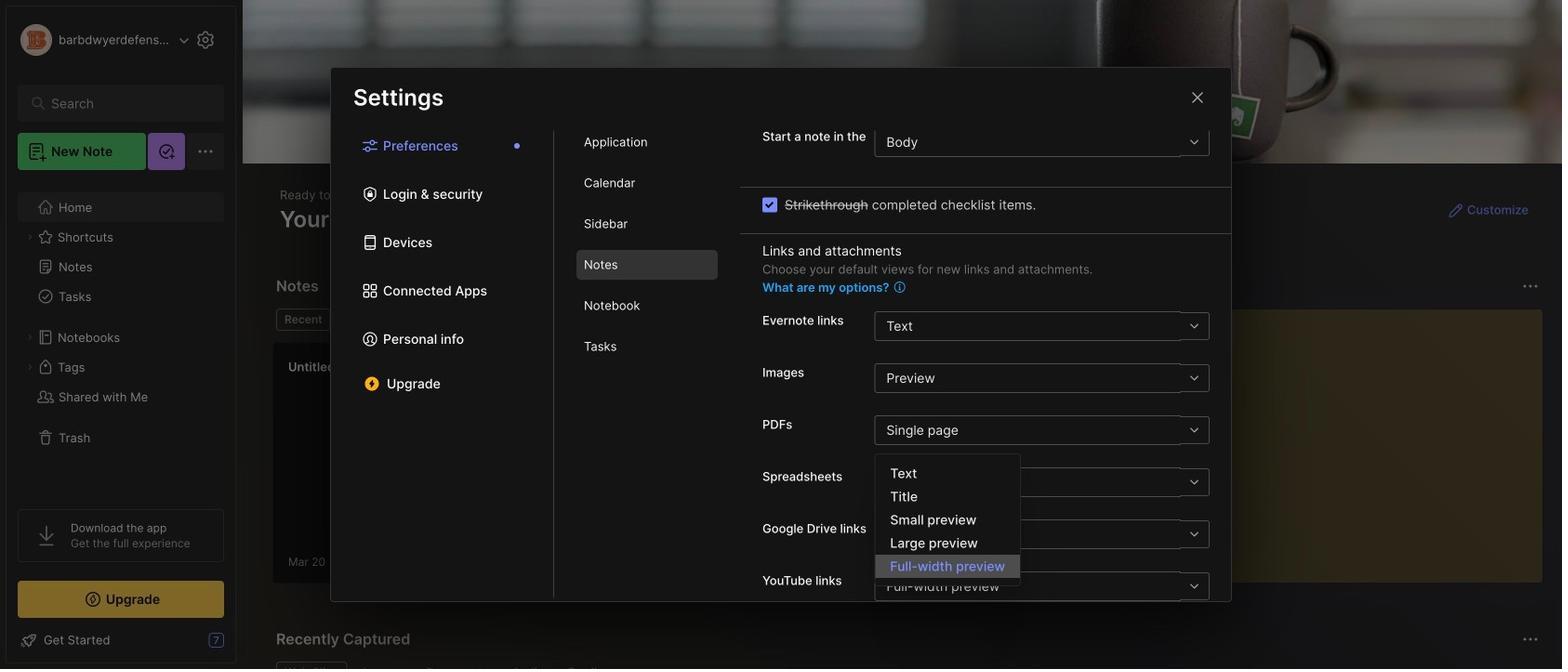 Task type: locate. For each thing, give the bounding box(es) containing it.
settings image
[[194, 29, 217, 51]]

Choose default view option for Google Drive links field
[[875, 520, 1210, 550]]

Choose default view option for Spreadsheets field
[[875, 468, 1210, 497]]

row group
[[273, 342, 607, 595]]

Start a new note in the body or title. field
[[875, 127, 1210, 157]]

None search field
[[51, 92, 200, 114]]

tree
[[7, 181, 235, 493]]

tab
[[577, 127, 718, 157], [577, 168, 718, 198], [577, 209, 718, 239], [577, 250, 718, 280], [577, 291, 718, 321], [276, 309, 331, 331], [338, 309, 414, 331], [577, 332, 718, 362]]

dropdown list menu
[[876, 462, 1020, 578]]

expand notebooks image
[[24, 332, 35, 343]]

Start writing… text field
[[1151, 310, 1542, 568]]

close image
[[1187, 87, 1209, 109]]

tree inside main element
[[7, 181, 235, 493]]

tab list
[[331, 127, 554, 599], [554, 127, 740, 599], [276, 309, 1105, 331], [276, 662, 1537, 670]]

Choose default view option for YouTube links field
[[875, 572, 1210, 602]]

Search text field
[[51, 95, 200, 113]]

menu item
[[876, 555, 1020, 578]]



Task type: describe. For each thing, give the bounding box(es) containing it.
none search field inside main element
[[51, 92, 200, 114]]

expand tags image
[[24, 362, 35, 373]]

main element
[[0, 0, 242, 670]]

Select50 checkbox
[[763, 197, 778, 212]]

Choose default view option for Evernote links field
[[875, 311, 1210, 341]]

Choose default view option for PDFs field
[[875, 416, 1210, 445]]

Choose default view option for Images field
[[875, 364, 1210, 393]]



Task type: vqa. For each thing, say whether or not it's contained in the screenshot.
CHOOSE DEFAULT VIEW OPTION FOR IMAGES "field"
yes



